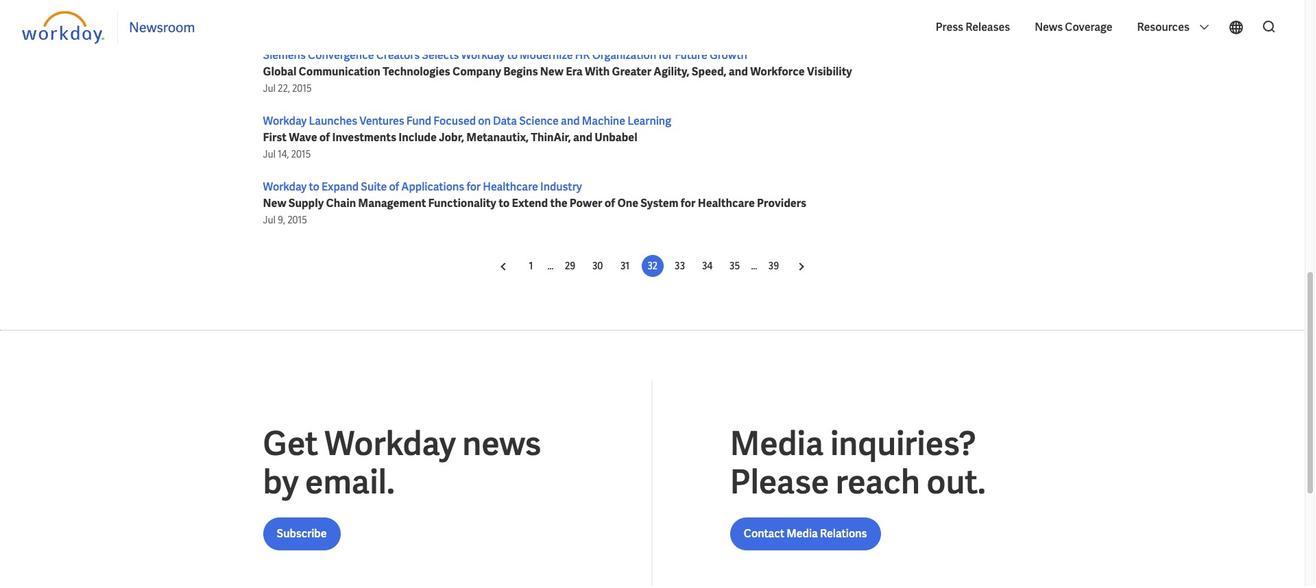 Task type: describe. For each thing, give the bounding box(es) containing it.
relations
[[820, 527, 867, 541]]

1 vertical spatial to
[[309, 180, 320, 194]]

resources link
[[1131, 10, 1218, 45]]

get workday news by email.
[[263, 423, 541, 504]]

31
[[621, 260, 630, 272]]

show next page image
[[797, 263, 805, 271]]

on
[[478, 114, 491, 128]]

siemens convergence creators selects workday to modernize hr organization for future growth global communication technologies company begins new era with greater agility, speed, and workforce visibility jul 22, 2015
[[263, 48, 853, 95]]

current page 32 element
[[642, 260, 664, 272]]

and inside siemens convergence creators selects workday to modernize hr organization for future growth global communication technologies company begins new era with greater agility, speed, and workforce visibility jul 22, 2015
[[729, 64, 748, 79]]

1 vertical spatial and
[[561, 114, 580, 128]]

chain
[[326, 196, 356, 211]]

contact media relations link
[[730, 518, 881, 551]]

media inquiries? please reach out.
[[730, 423, 986, 504]]

29 link
[[559, 255, 581, 277]]

34
[[702, 260, 713, 272]]

22,
[[278, 82, 290, 95]]

2015 inside the workday launches ventures fund focused on data science and machine learning first wave of investments include jobr, metanautix, thinair, and unbabel jul 14, 2015
[[291, 148, 311, 161]]

news
[[1035, 20, 1063, 34]]

new inside siemens convergence creators selects workday to modernize hr organization for future growth global communication technologies company begins new era with greater agility, speed, and workforce visibility jul 22, 2015
[[540, 64, 564, 79]]

2015 inside siemens convergence creators selects workday to modernize hr organization for future growth global communication technologies company begins new era with greater agility, speed, and workforce visibility jul 22, 2015
[[292, 82, 312, 95]]

by
[[263, 461, 299, 504]]

company
[[453, 64, 501, 79]]

workday inside workday to expand suite of applications for healthcare industry new supply chain management functionality to extend the power of one system for healthcare providers jul 9, 2015
[[263, 180, 307, 194]]

thinair,
[[531, 130, 571, 145]]

39 link
[[763, 255, 785, 277]]

1 vertical spatial healthcare
[[698, 196, 755, 211]]

39
[[769, 260, 779, 272]]

33
[[675, 260, 685, 272]]

extend
[[512, 196, 548, 211]]

press releases
[[936, 20, 1011, 34]]

investments
[[332, 130, 397, 145]]

subscribe
[[277, 527, 327, 541]]

press
[[936, 20, 964, 34]]

1 vertical spatial media
[[787, 527, 818, 541]]

to inside siemens convergence creators selects workday to modernize hr organization for future growth global communication technologies company begins new era with greater agility, speed, and workforce visibility jul 22, 2015
[[507, 48, 518, 62]]

data
[[493, 114, 517, 128]]

workforce
[[751, 64, 805, 79]]

growth
[[710, 48, 748, 62]]

2 vertical spatial and
[[573, 130, 593, 145]]

ventures
[[360, 114, 405, 128]]

0 horizontal spatial healthcare
[[483, 180, 538, 194]]

get
[[263, 423, 318, 465]]

please
[[730, 461, 830, 504]]

34 link
[[697, 255, 719, 277]]

one
[[618, 196, 639, 211]]

32
[[648, 260, 658, 272]]

workday launches ventures fund focused on data science and machine learning first wave of investments include jobr, metanautix, thinair, and unbabel jul 14, 2015
[[263, 114, 672, 161]]

convergence
[[308, 48, 374, 62]]

9,
[[278, 214, 285, 226]]

siemens convergence creators selects workday to modernize hr organization for future growth link
[[263, 48, 748, 62]]

workday inside the workday launches ventures fund focused on data science and machine learning first wave of investments include jobr, metanautix, thinair, and unbabel jul 14, 2015
[[263, 114, 307, 128]]

science
[[519, 114, 559, 128]]

of inside the workday launches ventures fund focused on data science and machine learning first wave of investments include jobr, metanautix, thinair, and unbabel jul 14, 2015
[[319, 130, 330, 145]]

for inside siemens convergence creators selects workday to modernize hr organization for future growth global communication technologies company begins new era with greater agility, speed, and workforce visibility jul 22, 2015
[[659, 48, 673, 62]]

news
[[463, 423, 541, 465]]

greater
[[612, 64, 652, 79]]

news coverage link
[[1028, 10, 1120, 45]]

coverage
[[1066, 20, 1113, 34]]

media inside media inquiries? please reach out.
[[730, 423, 824, 465]]

unbabel
[[595, 130, 638, 145]]

news coverage
[[1035, 20, 1113, 34]]

workday to expand suite of applications for healthcare industry link
[[263, 180, 582, 194]]

include
[[399, 130, 437, 145]]

contact media relations
[[744, 527, 867, 541]]

communication
[[299, 64, 381, 79]]

fund
[[407, 114, 432, 128]]

press releases link
[[929, 10, 1017, 45]]

begins
[[504, 64, 538, 79]]



Task type: locate. For each thing, give the bounding box(es) containing it.
31 link
[[614, 255, 636, 277]]

of left one
[[605, 196, 615, 211]]

29
[[565, 260, 576, 272]]

reach
[[836, 461, 921, 504]]

for up functionality
[[467, 180, 481, 194]]

siemens
[[263, 48, 306, 62]]

2015 right 9, at left
[[288, 214, 307, 226]]

0 vertical spatial media
[[730, 423, 824, 465]]

jul inside the workday launches ventures fund focused on data science and machine learning first wave of investments include jobr, metanautix, thinair, and unbabel jul 14, 2015
[[263, 148, 276, 161]]

2 vertical spatial for
[[681, 196, 696, 211]]

2015 right 22,
[[292, 82, 312, 95]]

focused
[[434, 114, 476, 128]]

1 horizontal spatial …
[[751, 260, 758, 272]]

new up 9, at left
[[263, 196, 287, 211]]

35 link
[[724, 255, 746, 277]]

functionality
[[428, 196, 497, 211]]

and down "machine"
[[573, 130, 593, 145]]

suite
[[361, 180, 387, 194]]

0 horizontal spatial for
[[467, 180, 481, 194]]

0 vertical spatial healthcare
[[483, 180, 538, 194]]

of up management on the left top of the page
[[389, 180, 399, 194]]

learning
[[628, 114, 672, 128]]

media
[[730, 423, 824, 465], [787, 527, 818, 541]]

for up agility,
[[659, 48, 673, 62]]

1 vertical spatial new
[[263, 196, 287, 211]]

to up supply
[[309, 180, 320, 194]]

2015 inside workday to expand suite of applications for healthcare industry new supply chain management functionality to extend the power of one system for healthcare providers jul 9, 2015
[[288, 214, 307, 226]]

healthcare up extend
[[483, 180, 538, 194]]

2 vertical spatial 2015
[[288, 214, 307, 226]]

go to the newsroom homepage image
[[22, 11, 106, 44]]

and down growth
[[729, 64, 748, 79]]

expand
[[322, 180, 359, 194]]

jul
[[263, 82, 276, 95], [263, 148, 276, 161], [263, 214, 276, 226]]

first
[[263, 130, 287, 145]]

30 link
[[587, 255, 609, 277]]

future
[[675, 48, 708, 62]]

organization
[[592, 48, 657, 62]]

0 vertical spatial jul
[[263, 82, 276, 95]]

2 vertical spatial of
[[605, 196, 615, 211]]

1 horizontal spatial healthcare
[[698, 196, 755, 211]]

2015 down the wave
[[291, 148, 311, 161]]

of
[[319, 130, 330, 145], [389, 180, 399, 194], [605, 196, 615, 211]]

visibility
[[807, 64, 853, 79]]

2 jul from the top
[[263, 148, 276, 161]]

creators
[[376, 48, 420, 62]]

0 vertical spatial to
[[507, 48, 518, 62]]

newsroom
[[129, 19, 195, 36]]

1 vertical spatial 2015
[[291, 148, 311, 161]]

era
[[566, 64, 583, 79]]

0 horizontal spatial new
[[263, 196, 287, 211]]

contact
[[744, 527, 785, 541]]

…
[[548, 260, 554, 272], [751, 260, 758, 272]]

2 vertical spatial jul
[[263, 214, 276, 226]]

33 link
[[669, 255, 691, 277]]

2015
[[292, 82, 312, 95], [291, 148, 311, 161], [288, 214, 307, 226]]

global
[[263, 64, 297, 79]]

workday launches ventures fund focused on data science and machine learning link
[[263, 114, 672, 128]]

releases
[[966, 20, 1011, 34]]

1 vertical spatial of
[[389, 180, 399, 194]]

1 jul from the top
[[263, 82, 276, 95]]

agility,
[[654, 64, 690, 79]]

of down launches
[[319, 130, 330, 145]]

new down modernize
[[540, 64, 564, 79]]

1 vertical spatial jul
[[263, 148, 276, 161]]

0 vertical spatial and
[[729, 64, 748, 79]]

workday
[[461, 48, 505, 62], [263, 114, 307, 128], [263, 180, 307, 194], [325, 423, 456, 465]]

new
[[540, 64, 564, 79], [263, 196, 287, 211]]

1 horizontal spatial for
[[659, 48, 673, 62]]

wave
[[289, 130, 317, 145]]

1 link
[[520, 255, 542, 277]]

inquiries?
[[831, 423, 977, 465]]

power
[[570, 196, 603, 211]]

new inside workday to expand suite of applications for healthcare industry new supply chain management functionality to extend the power of one system for healthcare providers jul 9, 2015
[[263, 196, 287, 211]]

industry
[[541, 180, 582, 194]]

speed,
[[692, 64, 727, 79]]

to up begins
[[507, 48, 518, 62]]

modernize
[[520, 48, 573, 62]]

subscribe link
[[263, 518, 341, 551]]

jul inside siemens convergence creators selects workday to modernize hr organization for future growth global communication technologies company begins new era with greater agility, speed, and workforce visibility jul 22, 2015
[[263, 82, 276, 95]]

2 horizontal spatial of
[[605, 196, 615, 211]]

35
[[730, 260, 740, 272]]

0 vertical spatial of
[[319, 130, 330, 145]]

2 … from the left
[[751, 260, 758, 272]]

selects
[[422, 48, 459, 62]]

show previous page image
[[501, 263, 508, 271]]

and
[[729, 64, 748, 79], [561, 114, 580, 128], [573, 130, 593, 145]]

2 vertical spatial to
[[499, 196, 510, 211]]

and up thinair,
[[561, 114, 580, 128]]

newsroom link
[[129, 19, 195, 36]]

to left extend
[[499, 196, 510, 211]]

0 vertical spatial new
[[540, 64, 564, 79]]

0 vertical spatial for
[[659, 48, 673, 62]]

for
[[659, 48, 673, 62], [467, 180, 481, 194], [681, 196, 696, 211]]

1
[[529, 260, 533, 272]]

system
[[641, 196, 679, 211]]

jul inside workday to expand suite of applications for healthcare industry new supply chain management functionality to extend the power of one system for healthcare providers jul 9, 2015
[[263, 214, 276, 226]]

for right system at the top of the page
[[681, 196, 696, 211]]

30
[[592, 260, 603, 272]]

… left 39
[[751, 260, 758, 272]]

0 horizontal spatial …
[[548, 260, 554, 272]]

out.
[[927, 461, 986, 504]]

1 horizontal spatial of
[[389, 180, 399, 194]]

2 horizontal spatial for
[[681, 196, 696, 211]]

email.
[[305, 461, 395, 504]]

0 horizontal spatial of
[[319, 130, 330, 145]]

1 vertical spatial for
[[467, 180, 481, 194]]

14,
[[278, 148, 289, 161]]

jul left 22,
[[263, 82, 276, 95]]

applications
[[402, 180, 465, 194]]

3 jul from the top
[[263, 214, 276, 226]]

management
[[358, 196, 426, 211]]

1 horizontal spatial new
[[540, 64, 564, 79]]

0 vertical spatial 2015
[[292, 82, 312, 95]]

workday inside siemens convergence creators selects workday to modernize hr organization for future growth global communication technologies company begins new era with greater agility, speed, and workforce visibility jul 22, 2015
[[461, 48, 505, 62]]

globe icon image
[[1229, 19, 1245, 36]]

jul left 14, in the left top of the page
[[263, 148, 276, 161]]

launches
[[309, 114, 358, 128]]

metanautix,
[[467, 130, 529, 145]]

workday inside get workday news by email.
[[325, 423, 456, 465]]

the
[[550, 196, 568, 211]]

None search field
[[1253, 13, 1283, 42]]

healthcare left providers
[[698, 196, 755, 211]]

… left 29
[[548, 260, 554, 272]]

healthcare
[[483, 180, 538, 194], [698, 196, 755, 211]]

technologies
[[383, 64, 451, 79]]

machine
[[582, 114, 626, 128]]

to
[[507, 48, 518, 62], [309, 180, 320, 194], [499, 196, 510, 211]]

jobr,
[[439, 130, 465, 145]]

1 … from the left
[[548, 260, 554, 272]]

jul left 9, at left
[[263, 214, 276, 226]]

providers
[[757, 196, 807, 211]]

supply
[[289, 196, 324, 211]]

resources
[[1138, 20, 1192, 34]]



Task type: vqa. For each thing, say whether or not it's contained in the screenshot.
the How To Balance Benefits With Security When Leveraging Low-Code/No-Code Tools Aug 2, 2023 Forbes
no



